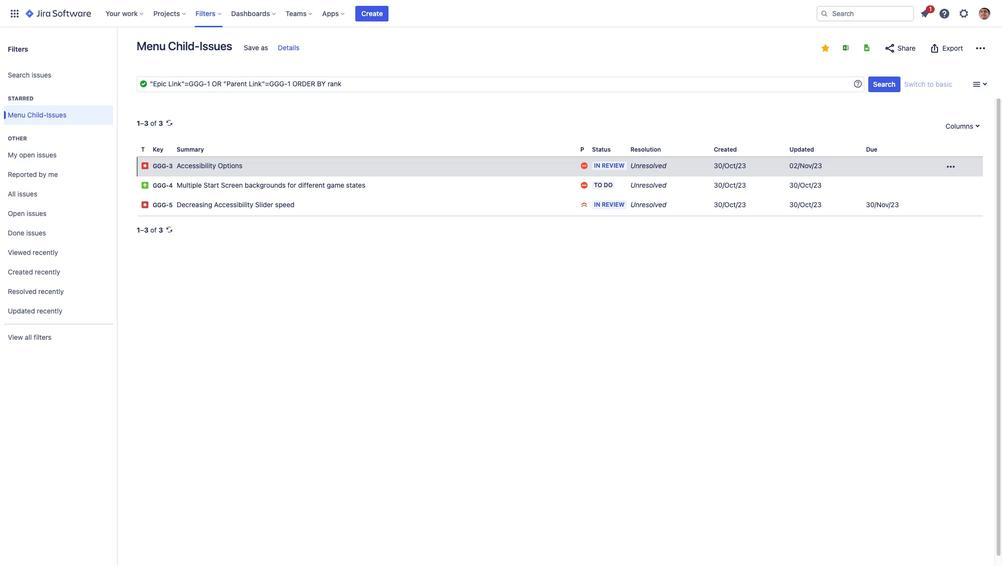 Task type: vqa. For each thing, say whether or not it's contained in the screenshot.
the leftmost Child-
yes



Task type: locate. For each thing, give the bounding box(es) containing it.
2 in review from the top
[[594, 201, 625, 209]]

in
[[594, 162, 601, 170], [594, 201, 601, 209]]

1 vertical spatial medium high image
[[581, 182, 588, 190]]

unresolved for backgrounds
[[631, 181, 667, 190]]

3 down bug icon
[[144, 226, 149, 234]]

1 1 – 3 of 3 from the top
[[137, 119, 163, 127]]

0 vertical spatial menu child-issues
[[137, 39, 232, 53]]

2 vertical spatial ggg-
[[153, 202, 169, 209]]

viewed
[[8, 248, 31, 257]]

your work
[[106, 9, 138, 17]]

recently for updated recently
[[37, 307, 62, 315]]

0 vertical spatial issues
[[200, 39, 232, 53]]

30/oct/23 for decreasing accessibility slider speed
[[714, 201, 746, 209]]

share
[[898, 44, 916, 52]]

key
[[153, 146, 163, 153]]

0 vertical spatial in
[[594, 162, 601, 170]]

0 horizontal spatial updated
[[8, 307, 35, 315]]

in for 02/nov/23
[[594, 162, 601, 170]]

small image
[[822, 44, 830, 52]]

recently down resolved recently link
[[37, 307, 62, 315]]

view all filters
[[8, 333, 52, 342]]

child- inside starred group
[[27, 111, 47, 119]]

in review
[[594, 162, 625, 170], [594, 201, 625, 209]]

menu right sidebar navigation image
[[137, 39, 166, 53]]

1 vertical spatial in
[[594, 201, 601, 209]]

3 up t at the left top of the page
[[144, 119, 149, 127]]

multiple
[[177, 181, 202, 190]]

search up starred on the left top of page
[[8, 71, 30, 79]]

updated down resolved
[[8, 307, 35, 315]]

0 vertical spatial filters
[[196, 9, 216, 17]]

1 horizontal spatial created
[[714, 146, 737, 153]]

menu child-issues down starred on the left top of page
[[8, 111, 67, 119]]

02/nov/23
[[790, 162, 823, 170]]

ggg- right improvement image
[[153, 182, 169, 190]]

3 ggg- from the top
[[153, 202, 169, 209]]

1 vertical spatial child-
[[27, 111, 47, 119]]

updated up 02/nov/23
[[790, 146, 815, 153]]

ggg- inside ggg-3 accessibility options
[[153, 163, 169, 170]]

child-
[[168, 39, 200, 53], [27, 111, 47, 119]]

1 vertical spatial of
[[150, 226, 157, 234]]

menu
[[137, 39, 166, 53], [8, 111, 25, 119]]

1 horizontal spatial menu child-issues
[[137, 39, 232, 53]]

game
[[327, 181, 344, 190]]

ggg-5 link
[[153, 202, 173, 209]]

0 vertical spatial 1
[[930, 5, 932, 12]]

recently inside 'created recently' link
[[35, 268, 60, 276]]

starred group
[[4, 85, 113, 128]]

1 vertical spatial ggg-
[[153, 182, 169, 190]]

3 inside ggg-3 accessibility options
[[169, 163, 173, 170]]

to do
[[594, 182, 613, 189]]

medium high image left to
[[581, 182, 588, 190]]

0 horizontal spatial menu child-issues
[[8, 111, 67, 119]]

issues down search issues link
[[47, 111, 67, 119]]

unresolved
[[631, 162, 667, 170], [631, 181, 667, 190], [631, 201, 667, 209]]

2 1 – 3 of 3 from the top
[[137, 226, 163, 234]]

1
[[930, 5, 932, 12], [137, 119, 140, 127], [137, 226, 140, 234]]

bug image
[[141, 201, 149, 209]]

3
[[144, 119, 149, 127], [159, 119, 163, 127], [169, 163, 173, 170], [144, 226, 149, 234], [159, 226, 163, 234]]

1 – 3 of 3 up t at the left top of the page
[[137, 119, 163, 127]]

0 vertical spatial menu
[[137, 39, 166, 53]]

accessibility down screen
[[214, 201, 254, 209]]

states
[[346, 181, 366, 190]]

ggg- for accessibility options
[[153, 163, 169, 170]]

1 horizontal spatial filters
[[196, 9, 216, 17]]

medium high image
[[581, 162, 588, 170], [581, 182, 588, 190]]

recently for created recently
[[35, 268, 60, 276]]

– down bug icon
[[140, 226, 144, 234]]

2 in from the top
[[594, 201, 601, 209]]

issues down filters dropdown button
[[200, 39, 232, 53]]

recently up the created recently
[[33, 248, 58, 257]]

review for 30/oct/23
[[602, 201, 625, 209]]

in review down do
[[594, 201, 625, 209]]

of up key
[[150, 119, 157, 127]]

recently inside resolved recently link
[[38, 287, 64, 296]]

3 up 4
[[169, 163, 173, 170]]

multiple start screen backgrounds for different game states link
[[177, 181, 366, 190]]

ggg-5 decreasing accessibility slider speed
[[153, 201, 295, 209]]

review for 02/nov/23
[[602, 162, 625, 170]]

created inside other group
[[8, 268, 33, 276]]

0 vertical spatial medium high image
[[581, 162, 588, 170]]

1 vertical spatial 1 – 3 of 3
[[137, 226, 163, 234]]

recently for resolved recently
[[38, 287, 64, 296]]

recently
[[33, 248, 58, 257], [35, 268, 60, 276], [38, 287, 64, 296], [37, 307, 62, 315]]

1 vertical spatial menu child-issues
[[8, 111, 67, 119]]

1 in from the top
[[594, 162, 601, 170]]

0 vertical spatial created
[[714, 146, 737, 153]]

2 unresolved from the top
[[631, 181, 667, 190]]

1 vertical spatial in review
[[594, 201, 625, 209]]

2 vertical spatial 1
[[137, 226, 140, 234]]

0 vertical spatial in review
[[594, 162, 625, 170]]

1 horizontal spatial search
[[874, 80, 896, 88]]

issues for all issues
[[18, 190, 37, 198]]

1 vertical spatial issues
[[47, 111, 67, 119]]

issues for search issues
[[32, 71, 51, 79]]

0 vertical spatial 1 – 3 of 3
[[137, 119, 163, 127]]

jira software image
[[25, 8, 91, 19], [25, 8, 91, 19]]

issues inside menu child-issues link
[[47, 111, 67, 119]]

issues
[[200, 39, 232, 53], [47, 111, 67, 119]]

accessibility down summary
[[177, 162, 216, 170]]

by
[[39, 170, 46, 179]]

ggg- right bug image
[[153, 163, 169, 170]]

recently down 'created recently' link on the top left of page
[[38, 287, 64, 296]]

1 vertical spatial review
[[602, 201, 625, 209]]

– up t at the left top of the page
[[140, 119, 144, 127]]

apps
[[322, 9, 339, 17]]

recently inside updated recently "link"
[[37, 307, 62, 315]]

search for search issues
[[8, 71, 30, 79]]

1 horizontal spatial issues
[[200, 39, 232, 53]]

1 review from the top
[[602, 162, 625, 170]]

of
[[150, 119, 157, 127], [150, 226, 157, 234]]

issues
[[32, 71, 51, 79], [37, 151, 57, 159], [18, 190, 37, 198], [27, 209, 47, 218], [26, 229, 46, 237]]

all
[[25, 333, 32, 342]]

ggg- inside ggg-4 multiple start screen backgrounds for different game states
[[153, 182, 169, 190]]

updated
[[790, 146, 815, 153], [8, 307, 35, 315]]

1 vertical spatial search
[[874, 80, 896, 88]]

done issues
[[8, 229, 46, 237]]

menu child-issues down projects dropdown button
[[137, 39, 232, 53]]

ggg- right bug icon
[[153, 202, 169, 209]]

save as
[[244, 43, 268, 52]]

30/oct/23
[[714, 162, 746, 170], [714, 181, 746, 190], [790, 181, 822, 190], [714, 201, 746, 209], [790, 201, 822, 209]]

view all filters link
[[4, 328, 113, 348]]

30/oct/23 for accessibility options
[[714, 162, 746, 170]]

2 review from the top
[[602, 201, 625, 209]]

2 medium high image from the top
[[581, 182, 588, 190]]

search
[[8, 71, 30, 79], [874, 80, 896, 88]]

1 vertical spatial –
[[140, 226, 144, 234]]

1 vertical spatial updated
[[8, 307, 35, 315]]

recently inside viewed recently link
[[33, 248, 58, 257]]

accessibility
[[177, 162, 216, 170], [214, 201, 254, 209]]

1 vertical spatial unresolved
[[631, 181, 667, 190]]

review down status on the top of the page
[[602, 162, 625, 170]]

in right the highest image
[[594, 201, 601, 209]]

0 vertical spatial –
[[140, 119, 144, 127]]

5
[[169, 202, 173, 209]]

0 horizontal spatial search
[[8, 71, 30, 79]]

ggg- inside ggg-5 decreasing accessibility slider speed
[[153, 202, 169, 209]]

menu down starred on the left top of page
[[8, 111, 25, 119]]

open in google sheets image
[[863, 44, 871, 52]]

filters right projects dropdown button
[[196, 9, 216, 17]]

reported by me
[[8, 170, 58, 179]]

recently down viewed recently link
[[35, 268, 60, 276]]

filters up search issues
[[8, 45, 28, 53]]

0 vertical spatial ggg-
[[153, 163, 169, 170]]

0 vertical spatial unresolved
[[631, 162, 667, 170]]

switch
[[905, 80, 926, 88]]

of down ggg-5 link
[[150, 226, 157, 234]]

in review for 30/oct/23
[[594, 201, 625, 209]]

None text field
[[137, 77, 865, 92]]

1 unresolved from the top
[[631, 162, 667, 170]]

done
[[8, 229, 24, 237]]

0 horizontal spatial issues
[[47, 111, 67, 119]]

0 vertical spatial of
[[150, 119, 157, 127]]

1 in review from the top
[[594, 162, 625, 170]]

export button
[[924, 41, 968, 56]]

notifications image
[[920, 8, 931, 19]]

review
[[602, 162, 625, 170], [602, 201, 625, 209]]

menu child-issues
[[137, 39, 232, 53], [8, 111, 67, 119]]

0 horizontal spatial created
[[8, 268, 33, 276]]

child- down starred on the left top of page
[[27, 111, 47, 119]]

in down status on the top of the page
[[594, 162, 601, 170]]

all issues link
[[4, 185, 113, 204]]

1 ggg- from the top
[[153, 163, 169, 170]]

0 horizontal spatial menu
[[8, 111, 25, 119]]

0 vertical spatial updated
[[790, 146, 815, 153]]

resolved recently link
[[4, 282, 113, 302]]

1 medium high image from the top
[[581, 162, 588, 170]]

open in microsoft excel image
[[842, 44, 850, 52]]

your
[[106, 9, 120, 17]]

t
[[141, 146, 145, 153]]

medium high image down p
[[581, 162, 588, 170]]

2 vertical spatial unresolved
[[631, 201, 667, 209]]

1 vertical spatial filters
[[8, 45, 28, 53]]

filters
[[196, 9, 216, 17], [8, 45, 28, 53]]

done issues link
[[4, 224, 113, 243]]

–
[[140, 119, 144, 127], [140, 226, 144, 234]]

starred
[[8, 95, 34, 102]]

1 horizontal spatial child-
[[168, 39, 200, 53]]

3 unresolved from the top
[[631, 201, 667, 209]]

2 ggg- from the top
[[153, 182, 169, 190]]

projects button
[[151, 6, 190, 21]]

1 vertical spatial created
[[8, 268, 33, 276]]

in review down status on the top of the page
[[594, 162, 625, 170]]

your work button
[[103, 6, 148, 21]]

1 – 3 of 3
[[137, 119, 163, 127], [137, 226, 163, 234]]

0 vertical spatial search
[[8, 71, 30, 79]]

30/oct/23 for multiple start screen backgrounds for different game states
[[714, 181, 746, 190]]

search issues
[[8, 71, 51, 79]]

review down do
[[602, 201, 625, 209]]

2 of from the top
[[150, 226, 157, 234]]

recently for viewed recently
[[33, 248, 58, 257]]

resolved recently
[[8, 287, 64, 296]]

ggg- for multiple start screen backgrounds for different game states
[[153, 182, 169, 190]]

0 vertical spatial review
[[602, 162, 625, 170]]

search for search
[[874, 80, 896, 88]]

for
[[288, 181, 296, 190]]

search left switch
[[874, 80, 896, 88]]

child- down projects dropdown button
[[168, 39, 200, 53]]

1 – from the top
[[140, 119, 144, 127]]

1 horizontal spatial updated
[[790, 146, 815, 153]]

in review for 02/nov/23
[[594, 162, 625, 170]]

1 vertical spatial menu
[[8, 111, 25, 119]]

1 horizontal spatial menu
[[137, 39, 166, 53]]

1 – 3 of 3 down bug icon
[[137, 226, 163, 234]]

banner
[[0, 0, 1003, 27]]

issues for done issues
[[26, 229, 46, 237]]

ggg- for decreasing accessibility slider speed
[[153, 202, 169, 209]]

updated inside "link"
[[8, 307, 35, 315]]

menu child-issues inside starred group
[[8, 111, 67, 119]]

search inside button
[[874, 80, 896, 88]]

switch to basic link
[[905, 80, 953, 88]]

0 horizontal spatial child-
[[27, 111, 47, 119]]

ggg-3 accessibility options
[[153, 162, 243, 170]]

your profile and settings image
[[979, 8, 991, 19]]



Task type: describe. For each thing, give the bounding box(es) containing it.
work
[[122, 9, 138, 17]]

reported
[[8, 170, 37, 179]]

backgrounds
[[245, 181, 286, 190]]

options
[[218, 162, 243, 170]]

start
[[204, 181, 219, 190]]

reported by me link
[[4, 165, 113, 185]]

resolved
[[8, 287, 37, 296]]

medium high image for 02/nov/23
[[581, 162, 588, 170]]

search image
[[821, 10, 829, 17]]

switch to basic
[[905, 80, 953, 88]]

filters button
[[193, 6, 225, 21]]

other group
[[4, 125, 113, 324]]

1 inside banner
[[930, 5, 932, 12]]

improvement image
[[141, 182, 149, 190]]

bug image
[[141, 162, 149, 170]]

other
[[8, 135, 27, 142]]

basic
[[936, 80, 953, 88]]

open
[[19, 151, 35, 159]]

decreasing accessibility slider speed link
[[177, 201, 295, 209]]

1 vertical spatial 1
[[137, 119, 140, 127]]

2 – from the top
[[140, 226, 144, 234]]

0 vertical spatial child-
[[168, 39, 200, 53]]

1 of from the top
[[150, 119, 157, 127]]

columns
[[946, 122, 974, 130]]

my open issues
[[8, 151, 57, 159]]

all
[[8, 190, 16, 198]]

created for created recently
[[8, 268, 33, 276]]

columns button
[[941, 119, 984, 134]]

unresolved for speed
[[631, 201, 667, 209]]

filters inside dropdown button
[[196, 9, 216, 17]]

sidebar navigation image
[[106, 39, 128, 59]]

highest image
[[581, 201, 588, 209]]

created recently link
[[4, 263, 113, 282]]

primary element
[[6, 0, 817, 27]]

summary
[[177, 146, 204, 153]]

projects
[[153, 9, 180, 17]]

ggg-4 multiple start screen backgrounds for different game states
[[153, 181, 366, 190]]

do
[[604, 182, 613, 189]]

appswitcher icon image
[[9, 8, 21, 19]]

3 down ggg-5 link
[[159, 226, 163, 234]]

open issues
[[8, 209, 47, 218]]

banner containing your work
[[0, 0, 1003, 27]]

create
[[362, 9, 383, 17]]

0 horizontal spatial filters
[[8, 45, 28, 53]]

updated for updated recently
[[8, 307, 35, 315]]

screen
[[221, 181, 243, 190]]

filters
[[34, 333, 52, 342]]

all issues
[[8, 190, 37, 198]]

search button
[[869, 77, 901, 92]]

apps button
[[319, 6, 349, 21]]

to
[[928, 80, 934, 88]]

search issues link
[[4, 65, 113, 85]]

viewed recently link
[[4, 243, 113, 263]]

as
[[261, 43, 268, 52]]

decreasing
[[177, 201, 212, 209]]

1 vertical spatial accessibility
[[214, 201, 254, 209]]

me
[[48, 170, 58, 179]]

dashboards
[[231, 9, 270, 17]]

save as button
[[239, 40, 273, 56]]

p
[[581, 146, 585, 153]]

accessibility options link
[[177, 162, 243, 170]]

teams button
[[283, 6, 317, 21]]

slider
[[255, 201, 273, 209]]

ggg-3 link
[[153, 163, 173, 170]]

viewed recently
[[8, 248, 58, 257]]

different
[[298, 181, 325, 190]]

details
[[278, 43, 300, 52]]

30/nov/23
[[867, 201, 899, 209]]

ggg-4 link
[[153, 182, 173, 190]]

created for created
[[714, 146, 737, 153]]

status
[[592, 146, 611, 153]]

view
[[8, 333, 23, 342]]

teams
[[286, 9, 307, 17]]

updated recently
[[8, 307, 62, 315]]

my
[[8, 151, 17, 159]]

resolution
[[631, 146, 661, 153]]

to
[[594, 182, 603, 189]]

3 up key
[[159, 119, 163, 127]]

help image
[[939, 8, 951, 19]]

open issues link
[[4, 204, 113, 224]]

details link
[[278, 43, 300, 52]]

updated recently link
[[4, 302, 113, 321]]

dashboards button
[[228, 6, 280, 21]]

menu inside starred group
[[8, 111, 25, 119]]

share link
[[880, 41, 921, 56]]

my open issues link
[[4, 146, 113, 165]]

updated for updated
[[790, 146, 815, 153]]

0 vertical spatial accessibility
[[177, 162, 216, 170]]

4
[[169, 182, 173, 190]]

save
[[244, 43, 259, 52]]

menu child-issues link
[[4, 105, 113, 125]]

open
[[8, 209, 25, 218]]

Search field
[[817, 6, 915, 21]]

due
[[867, 146, 878, 153]]

medium high image for 30/oct/23
[[581, 182, 588, 190]]

created recently
[[8, 268, 60, 276]]

speed
[[275, 201, 295, 209]]

issues for open issues
[[27, 209, 47, 218]]

export
[[943, 44, 964, 52]]

settings image
[[959, 8, 970, 19]]

in for 30/oct/23
[[594, 201, 601, 209]]

create button
[[356, 6, 389, 21]]



